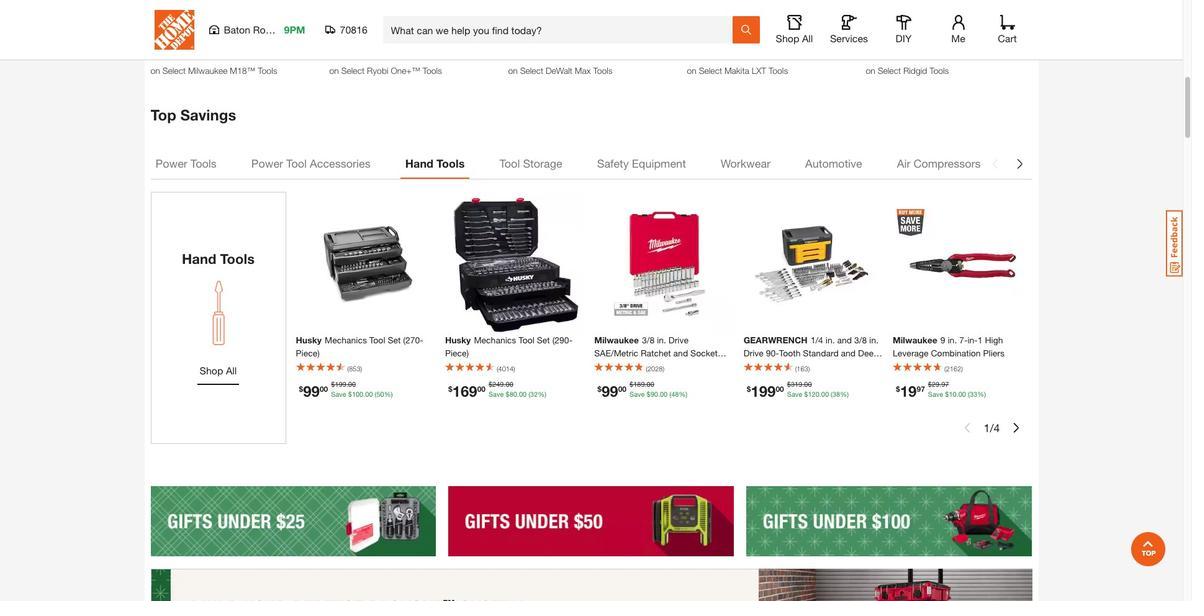 Task type: vqa. For each thing, say whether or not it's contained in the screenshot.
Every
no



Task type: locate. For each thing, give the bounding box(es) containing it.
2 save from the left
[[489, 390, 504, 398]]

1 horizontal spatial to
[[701, 46, 708, 56]]

save down 29
[[929, 390, 944, 398]]

air compressors & inflators button
[[893, 149, 1040, 179]]

0 vertical spatial shop
[[776, 32, 800, 44]]

1 horizontal spatial power
[[251, 157, 283, 170]]

diy
[[896, 32, 912, 44]]

1 left high
[[978, 335, 983, 345]]

)
[[361, 365, 362, 373], [514, 365, 515, 373], [663, 365, 665, 373], [809, 365, 810, 373], [962, 365, 963, 373]]

( up 319 at bottom
[[796, 365, 797, 373]]

build your perfect packout™ system. mix & match 75+ products using the interactive stack builder. image
[[151, 569, 1033, 601]]

hand tools
[[406, 157, 465, 170], [182, 251, 255, 267]]

on down 70816 button on the top left of the page
[[330, 65, 339, 75]]

3/8
[[642, 335, 655, 345], [855, 335, 867, 345]]

1 horizontal spatial storage
[[783, 374, 813, 385]]

0 horizontal spatial shop all
[[200, 364, 237, 376]]

all
[[803, 32, 814, 44], [226, 364, 237, 376]]

( down combination
[[945, 365, 947, 373]]

1 in. from the left
[[657, 335, 667, 345]]

( 2028 )
[[646, 365, 665, 373]]

0 horizontal spatial hand tools
[[182, 251, 255, 267]]

save inside $ 199 00 $ 319 . 00 save $ 120 . 00 ( 38 %)
[[788, 390, 803, 398]]

compressors
[[914, 157, 981, 170]]

%) down '(56-'
[[679, 390, 688, 398]]

piece) inside 3/8 in. drive sae/metric ratchet and socket mechanics tool set (56-piece)
[[688, 361, 712, 371]]

up left $438
[[687, 46, 698, 56]]

milwaukee image
[[151, 0, 317, 38]]

0 horizontal spatial husky
[[296, 335, 322, 345]]

0 vertical spatial hand
[[406, 157, 434, 170]]

9
[[941, 335, 946, 345]]

70816 button
[[325, 24, 368, 36]]

10
[[950, 390, 957, 398]]

tooth
[[780, 348, 801, 358]]

select left ryobi at the left top
[[342, 65, 365, 75]]

1 select from the left
[[163, 65, 186, 75]]

top savings
[[151, 106, 236, 123]]

1 vertical spatial hand tools
[[182, 251, 255, 267]]

7-
[[960, 335, 968, 345]]

0 horizontal spatial 1
[[978, 335, 983, 345]]

1 vertical spatial storage
[[783, 374, 813, 385]]

workwear button
[[716, 149, 776, 179]]

1 horizontal spatial value
[[732, 46, 752, 56]]

set left in
[[853, 361, 867, 371]]

milwaukee down $398
[[188, 65, 228, 75]]

2 99 from the left
[[602, 383, 619, 400]]

1 horizontal spatial 199
[[751, 383, 776, 400]]

$ 99 00 $ 199 . 00 save $ 100 . 00 ( 50 %)
[[299, 380, 393, 400]]

piece) up $ 99 00 $ 199 . 00 save $ 100 . 00 ( 50 %)
[[296, 348, 320, 358]]

up to $398 value
[[151, 46, 216, 56]]

in. right 9
[[948, 335, 958, 345]]

3/8 inside 1/4 in. and 3/8 in. drive 90-tooth standard and deep sae/metric mechanics tool set in 3-drawer storage box (232-piece)
[[855, 335, 867, 345]]

mechanics tool set (270-piece) image
[[296, 194, 435, 334]]

milwaukee up leverage
[[893, 335, 938, 345]]

9 in. 7-in-1 high leverage combination pliers
[[893, 335, 1005, 358]]

lxt
[[752, 65, 767, 75]]

1 horizontal spatial shop
[[776, 32, 800, 44]]

%)
[[384, 390, 393, 398], [538, 390, 547, 398], [679, 390, 688, 398], [841, 390, 849, 398], [978, 390, 987, 398]]

2 3/8 from the left
[[855, 335, 867, 345]]

on for on select milwaukee m18™ tools
[[151, 65, 160, 75]]

$
[[331, 380, 335, 388], [489, 380, 493, 388], [630, 380, 634, 388], [788, 380, 791, 388], [929, 380, 932, 388], [299, 385, 303, 394], [448, 385, 453, 394], [598, 385, 602, 394], [747, 385, 751, 394], [897, 385, 901, 394], [348, 390, 352, 398], [506, 390, 510, 398], [647, 390, 651, 398], [805, 390, 809, 398], [946, 390, 950, 398]]

1 to from the left
[[164, 46, 171, 56]]

%) right 80
[[538, 390, 547, 398]]

automotive
[[806, 157, 863, 170]]

in. right 1/4
[[826, 335, 835, 345]]

power for power tools
[[156, 157, 188, 170]]

set left (270-
[[388, 335, 401, 345]]

1/4 in. and 3/8 in. drive 90-tooth standard and deep sae/metric mechanics tool set in 3-drawer storage box (232-piece) image
[[744, 194, 883, 334]]

shop all button
[[775, 15, 815, 45]]

0 horizontal spatial storage
[[523, 157, 563, 170]]

piece) inside mechanics tool set (290- piece)
[[445, 348, 469, 358]]

in. up deep at right
[[870, 335, 879, 345]]

1 %) from the left
[[384, 390, 393, 398]]

1 vertical spatial drive
[[744, 348, 764, 358]]

%) for 9 in. 7-in-1 high leverage combination pliers
[[978, 390, 987, 398]]

on for on select ryobi one+™ tools
[[330, 65, 339, 75]]

1 save from the left
[[331, 390, 346, 398]]

sae/metric inside 3/8 in. drive sae/metric ratchet and socket mechanics tool set (56-piece)
[[595, 348, 639, 358]]

select down "up to $398 value"
[[163, 65, 186, 75]]

0 horizontal spatial sae/metric
[[595, 348, 639, 358]]

0 horizontal spatial 199
[[335, 380, 347, 388]]

save down 319 at bottom
[[788, 390, 803, 398]]

.
[[347, 380, 348, 388], [504, 380, 506, 388], [645, 380, 647, 388], [803, 380, 805, 388], [940, 380, 942, 388], [364, 390, 365, 398], [517, 390, 519, 398], [658, 390, 660, 398], [820, 390, 822, 398], [957, 390, 959, 398]]

0 horizontal spatial value
[[196, 46, 216, 56]]

3 %) from the left
[[679, 390, 688, 398]]

dewalt
[[546, 65, 573, 75]]

169
[[453, 383, 478, 400]]

on down the services
[[866, 65, 876, 75]]

97
[[942, 380, 950, 388], [917, 385, 926, 394]]

) for 3/8
[[809, 365, 810, 373]]

save for 1/4 in. and 3/8 in. drive 90-tooth standard and deep sae/metric mechanics tool set in 3-drawer storage box (232-piece)
[[788, 390, 803, 398]]

feedback link image
[[1167, 210, 1184, 277]]

0 vertical spatial drive
[[669, 335, 689, 345]]

0 vertical spatial hand tools
[[406, 157, 465, 170]]

0 vertical spatial 1
[[978, 335, 983, 345]]

1/4
[[811, 335, 824, 345]]

00 left 189
[[619, 385, 627, 394]]

2 select from the left
[[342, 65, 365, 75]]

3 ) from the left
[[663, 365, 665, 373]]

select for dewalt
[[520, 65, 544, 75]]

1 vertical spatial shop all
[[200, 364, 237, 376]]

( right 120
[[831, 390, 833, 398]]

safety equipment
[[598, 157, 686, 170]]

1 horizontal spatial husky
[[445, 335, 471, 345]]

90-
[[766, 348, 780, 358]]

1 horizontal spatial 99
[[602, 383, 619, 400]]

0 horizontal spatial 3/8
[[642, 335, 655, 345]]

48
[[672, 390, 679, 398]]

9 in. 7-in-1 high leverage combination pliers image
[[893, 194, 1033, 334]]

sae/metric up 189
[[595, 348, 639, 358]]

and
[[838, 335, 852, 345], [674, 348, 688, 358], [842, 348, 856, 358]]

storage inside 1/4 in. and 3/8 in. drive 90-tooth standard and deep sae/metric mechanics tool set in 3-drawer storage box (232-piece)
[[783, 374, 813, 385]]

dewalt image
[[509, 0, 675, 38]]

0 horizontal spatial all
[[226, 364, 237, 376]]

3 save from the left
[[630, 390, 645, 398]]

( right 100
[[375, 390, 377, 398]]

32
[[531, 390, 538, 398]]

$ 19 97 $ 29 . 97 save $ 10 . 00 ( 33 %)
[[897, 380, 987, 400]]

1 horizontal spatial hand tools
[[406, 157, 465, 170]]

00 left 38 on the right bottom of the page
[[822, 390, 829, 398]]

2 power from the left
[[251, 157, 283, 170]]

%) right 10 at the bottom right
[[978, 390, 987, 398]]

4 on from the left
[[687, 65, 697, 75]]

3/8 up deep at right
[[855, 335, 867, 345]]

%) right 100
[[384, 390, 393, 398]]

select down up to $438 value
[[699, 65, 723, 75]]

inflators
[[995, 157, 1035, 170]]

249
[[493, 380, 504, 388]]

99 left 189
[[602, 383, 619, 400]]

save left 100
[[331, 390, 346, 398]]

to left $438
[[701, 46, 708, 56]]

services
[[831, 32, 869, 44]]

tools
[[258, 65, 277, 75], [423, 65, 442, 75], [594, 65, 613, 75], [769, 65, 788, 75], [930, 65, 950, 75], [191, 157, 217, 170], [437, 157, 465, 170], [220, 251, 255, 267]]

1 up from the left
[[151, 46, 162, 56]]

sae/metric up drawer
[[744, 361, 788, 371]]

1 horizontal spatial milwaukee
[[595, 335, 639, 345]]

and inside 3/8 in. drive sae/metric ratchet and socket mechanics tool set (56-piece)
[[674, 348, 688, 358]]

piece)
[[296, 348, 320, 358], [445, 348, 469, 358], [688, 361, 712, 371], [854, 374, 877, 385]]

0 horizontal spatial to
[[164, 46, 171, 56]]

3/8 up ratchet
[[642, 335, 655, 345]]

2 %) from the left
[[538, 390, 547, 398]]

power inside button
[[251, 157, 283, 170]]

4 save from the left
[[788, 390, 803, 398]]

3 select from the left
[[520, 65, 544, 75]]

) down mechanics tool set (290- piece)
[[514, 365, 515, 373]]

( right 90
[[670, 390, 672, 398]]

baton rouge 9pm
[[224, 24, 305, 35]]

milwaukee up 189
[[595, 335, 639, 345]]

diy button
[[884, 15, 924, 45]]

1 value from the left
[[196, 46, 216, 56]]

drive left 90-
[[744, 348, 764, 358]]

0 horizontal spatial drive
[[669, 335, 689, 345]]

) down combination
[[962, 365, 963, 373]]

husky for 169
[[445, 335, 471, 345]]

1 horizontal spatial all
[[803, 32, 814, 44]]

baton
[[224, 24, 250, 35]]

high
[[986, 335, 1004, 345]]

4 ) from the left
[[809, 365, 810, 373]]

) down 'mechanics tool set (270- piece)'
[[361, 365, 362, 373]]

5 select from the left
[[878, 65, 901, 75]]

2 in. from the left
[[826, 335, 835, 345]]

2 up from the left
[[687, 46, 698, 56]]

in. for 199
[[826, 335, 835, 345]]

3 on from the left
[[509, 65, 518, 75]]

2 to from the left
[[701, 46, 708, 56]]

199
[[335, 380, 347, 388], [751, 383, 776, 400]]

piece) down "socket"
[[688, 361, 712, 371]]

97 left 29
[[917, 385, 926, 394]]

/
[[991, 421, 994, 435]]

up for up to $398 value
[[151, 46, 162, 56]]

drive up '(56-'
[[669, 335, 689, 345]]

workwear
[[721, 157, 771, 170]]

sae/metric inside 1/4 in. and 3/8 in. drive 90-tooth standard and deep sae/metric mechanics tool set in 3-drawer storage box (232-piece)
[[744, 361, 788, 371]]

0 horizontal spatial hand
[[182, 251, 216, 267]]

%) inside $ 99 00 $ 199 . 00 save $ 100 . 00 ( 50 %)
[[384, 390, 393, 398]]

) for in-
[[962, 365, 963, 373]]

1 vertical spatial all
[[226, 364, 237, 376]]

value up on select milwaukee m18™ tools
[[196, 46, 216, 56]]

1 vertical spatial shop
[[200, 364, 223, 376]]

gifts under $25 image
[[151, 487, 436, 557]]

2 husky from the left
[[445, 335, 471, 345]]

%) for 1/4 in. and 3/8 in. drive 90-tooth standard and deep sae/metric mechanics tool set in 3-drawer storage box (232-piece)
[[841, 390, 849, 398]]

00 inside $ 19 97 $ 29 . 97 save $ 10 . 00 ( 33 %)
[[959, 390, 967, 398]]

4 %) from the left
[[841, 390, 849, 398]]

set down ratchet
[[658, 361, 671, 371]]

to left $398
[[164, 46, 171, 56]]

5 %) from the left
[[978, 390, 987, 398]]

in. for 99
[[657, 335, 667, 345]]

tools inside "button"
[[191, 157, 217, 170]]

save
[[331, 390, 346, 398], [489, 390, 504, 398], [630, 390, 645, 398], [788, 390, 803, 398], [929, 390, 944, 398]]

00 down drawer
[[776, 385, 785, 394]]

00
[[348, 380, 356, 388], [506, 380, 514, 388], [647, 380, 655, 388], [805, 380, 812, 388], [320, 385, 328, 394], [478, 385, 486, 394], [619, 385, 627, 394], [776, 385, 785, 394], [365, 390, 373, 398], [519, 390, 527, 398], [660, 390, 668, 398], [822, 390, 829, 398], [959, 390, 967, 398]]

2 on from the left
[[330, 65, 339, 75]]

1 horizontal spatial hand
[[406, 157, 434, 170]]

1 left 4
[[984, 421, 991, 435]]

%) inside $ 169 00 $ 249 . 00 save $ 80 . 00 ( 32 %)
[[538, 390, 547, 398]]

mechanics up 4014
[[474, 335, 516, 345]]

save inside $ 99 00 $ 189 . 00 save $ 90 . 00 ( 48 %)
[[630, 390, 645, 398]]

(
[[348, 365, 349, 373], [497, 365, 499, 373], [646, 365, 648, 373], [796, 365, 797, 373], [945, 365, 947, 373], [375, 390, 377, 398], [529, 390, 531, 398], [670, 390, 672, 398], [831, 390, 833, 398], [969, 390, 970, 398]]

$ 99 00 $ 189 . 00 save $ 90 . 00 ( 48 %)
[[598, 380, 688, 400]]

00 up 90
[[647, 380, 655, 388]]

save inside $ 19 97 $ 29 . 97 save $ 10 . 00 ( 33 %)
[[929, 390, 944, 398]]

on for on select makita lxt tools
[[687, 65, 697, 75]]

husky for 99
[[296, 335, 322, 345]]

on select ridgid tools
[[866, 65, 950, 75]]

save inside $ 169 00 $ 249 . 00 save $ 80 . 00 ( 32 %)
[[489, 390, 504, 398]]

2028
[[648, 365, 663, 373]]

and up '(56-'
[[674, 348, 688, 358]]

( 4014 )
[[497, 365, 515, 373]]

%) inside $ 19 97 $ 29 . 97 save $ 10 . 00 ( 33 %)
[[978, 390, 987, 398]]

00 right 10 at the bottom right
[[959, 390, 967, 398]]

4 in. from the left
[[948, 335, 958, 345]]

38
[[833, 390, 841, 398]]

1 vertical spatial sae/metric
[[744, 361, 788, 371]]

set left (290-
[[537, 335, 550, 345]]

on down up to $438 value
[[687, 65, 697, 75]]

tool inside 'mechanics tool set (270- piece)'
[[370, 335, 385, 345]]

this is the first slide image
[[963, 423, 973, 433]]

0 horizontal spatial 99
[[303, 383, 320, 400]]

1 power from the left
[[156, 157, 188, 170]]

1 3/8 from the left
[[642, 335, 655, 345]]

mechanics up ( 853 )
[[325, 335, 367, 345]]

1
[[978, 335, 983, 345], [984, 421, 991, 435]]

on left dewalt
[[509, 65, 518, 75]]

( right 10 at the bottom right
[[969, 390, 970, 398]]

power inside "button"
[[156, 157, 188, 170]]

in. inside "9 in. 7-in-1 high leverage combination pliers"
[[948, 335, 958, 345]]

set inside 3/8 in. drive sae/metric ratchet and socket mechanics tool set (56-piece)
[[658, 361, 671, 371]]

( right 80
[[529, 390, 531, 398]]

( 853 )
[[348, 365, 362, 373]]

0 vertical spatial shop all
[[776, 32, 814, 44]]

99 left 100
[[303, 383, 320, 400]]

( up 249 at the bottom left of the page
[[497, 365, 499, 373]]

value up on select makita lxt tools
[[732, 46, 752, 56]]

3 in. from the left
[[870, 335, 879, 345]]

up to $438 value
[[687, 46, 752, 56]]

5 save from the left
[[929, 390, 944, 398]]

1 horizontal spatial shop all
[[776, 32, 814, 44]]

piece) up 169
[[445, 348, 469, 358]]

0 horizontal spatial power
[[156, 157, 188, 170]]

1 horizontal spatial up
[[687, 46, 698, 56]]

in.
[[657, 335, 667, 345], [826, 335, 835, 345], [870, 335, 879, 345], [948, 335, 958, 345]]

99
[[303, 383, 320, 400], [602, 383, 619, 400]]

0 horizontal spatial up
[[151, 46, 162, 56]]

1 ) from the left
[[361, 365, 362, 373]]

99 inside $ 99 00 $ 189 . 00 save $ 90 . 00 ( 48 %)
[[602, 383, 619, 400]]

1 vertical spatial 1
[[984, 421, 991, 435]]

1 on from the left
[[151, 65, 160, 75]]

milwaukee for 99
[[595, 335, 639, 345]]

select left dewalt
[[520, 65, 544, 75]]

select left ridgid
[[878, 65, 901, 75]]

rouge
[[253, 24, 282, 35]]

save down 249 at the bottom left of the page
[[489, 390, 504, 398]]

power for power tool accessories
[[251, 157, 283, 170]]

( inside $ 199 00 $ 319 . 00 save $ 120 . 00 ( 38 %)
[[831, 390, 833, 398]]

99 for 3/8 in. drive sae/metric ratchet and socket mechanics tool set (56-piece)
[[602, 383, 619, 400]]

2 value from the left
[[732, 46, 752, 56]]

%) inside $ 199 00 $ 319 . 00 save $ 120 . 00 ( 38 %)
[[841, 390, 849, 398]]

5 ) from the left
[[962, 365, 963, 373]]

storage
[[523, 157, 563, 170], [783, 374, 813, 385]]

99 inside $ 99 00 $ 199 . 00 save $ 100 . 00 ( 50 %)
[[303, 383, 320, 400]]

1 horizontal spatial 3/8
[[855, 335, 867, 345]]

piece) down in
[[854, 374, 877, 385]]

value for up to $438 value
[[732, 46, 752, 56]]

in. inside 3/8 in. drive sae/metric ratchet and socket mechanics tool set (56-piece)
[[657, 335, 667, 345]]

husky
[[296, 335, 322, 345], [445, 335, 471, 345]]

save inside $ 99 00 $ 199 . 00 save $ 100 . 00 ( 50 %)
[[331, 390, 346, 398]]

%) inside $ 99 00 $ 189 . 00 save $ 90 . 00 ( 48 %)
[[679, 390, 688, 398]]

%) down "(232-"
[[841, 390, 849, 398]]

199 inside $ 99 00 $ 199 . 00 save $ 100 . 00 ( 50 %)
[[335, 380, 347, 388]]

on down "up to $398 value"
[[151, 65, 160, 75]]

97 right 29
[[942, 380, 950, 388]]

save for mechanics tool set (290- piece)
[[489, 390, 504, 398]]

0 vertical spatial storage
[[523, 157, 563, 170]]

1 horizontal spatial drive
[[744, 348, 764, 358]]

100
[[352, 390, 364, 398]]

0 vertical spatial all
[[803, 32, 814, 44]]

5 on from the left
[[866, 65, 876, 75]]

tool inside 1/4 in. and 3/8 in. drive 90-tooth standard and deep sae/metric mechanics tool set in 3-drawer storage box (232-piece)
[[835, 361, 851, 371]]

1 horizontal spatial sae/metric
[[744, 361, 788, 371]]

sae/metric
[[595, 348, 639, 358], [744, 361, 788, 371]]

mechanics down standard at the right
[[790, 361, 833, 371]]

to
[[164, 46, 171, 56], [701, 46, 708, 56]]

hand tools button
[[401, 149, 470, 179]]

in. up ratchet
[[657, 335, 667, 345]]

( up $ 99 00 $ 199 . 00 save $ 100 . 00 ( 50 %)
[[348, 365, 349, 373]]

00 up 80
[[506, 380, 514, 388]]

2 horizontal spatial milwaukee
[[893, 335, 938, 345]]

2 ) from the left
[[514, 365, 515, 373]]

piece) inside 'mechanics tool set (270- piece)'
[[296, 348, 320, 358]]

select for makita
[[699, 65, 723, 75]]

value for up to $398 value
[[196, 46, 216, 56]]

cart
[[999, 32, 1017, 44]]

digital-endcap-tabs tab list
[[151, 149, 1040, 179]]

mechanics up 189
[[595, 361, 637, 371]]

0 vertical spatial sae/metric
[[595, 348, 639, 358]]

) down standard at the right
[[809, 365, 810, 373]]

4 select from the left
[[699, 65, 723, 75]]

services button
[[830, 15, 869, 45]]

) left '(56-'
[[663, 365, 665, 373]]

up left $398
[[151, 46, 162, 56]]

1 inside "9 in. 7-in-1 high leverage combination pliers"
[[978, 335, 983, 345]]

milwaukee for 19
[[893, 335, 938, 345]]

1 99 from the left
[[303, 383, 320, 400]]

1 husky from the left
[[296, 335, 322, 345]]

save down 189
[[630, 390, 645, 398]]



Task type: describe. For each thing, give the bounding box(es) containing it.
&
[[984, 157, 991, 170]]

( inside $ 169 00 $ 249 . 00 save $ 80 . 00 ( 32 %)
[[529, 390, 531, 398]]

80
[[510, 390, 517, 398]]

set inside 'mechanics tool set (270- piece)'
[[388, 335, 401, 345]]

mechanics inside mechanics tool set (290- piece)
[[474, 335, 516, 345]]

hand inside "hand tools" button
[[406, 157, 434, 170]]

mechanics tool set (270- piece)
[[296, 335, 424, 358]]

%) for mechanics tool set (270- piece)
[[384, 390, 393, 398]]

set inside 1/4 in. and 3/8 in. drive 90-tooth standard and deep sae/metric mechanics tool set in 3-drawer storage box (232-piece)
[[853, 361, 867, 371]]

ridgid image
[[866, 0, 1033, 38]]

up to $398 value link
[[151, 44, 317, 57]]

$398
[[174, 46, 193, 56]]

on select makita lxt tools
[[687, 65, 788, 75]]

storage inside the tool storage button
[[523, 157, 563, 170]]

00 left 249 at the bottom left of the page
[[478, 385, 486, 394]]

safety
[[598, 157, 629, 170]]

tool inside mechanics tool set (290- piece)
[[519, 335, 535, 345]]

( inside $ 99 00 $ 189 . 00 save $ 90 . 00 ( 48 %)
[[670, 390, 672, 398]]

3/8 in. drive sae/metric ratchet and socket mechanics tool set (56-piece)
[[595, 335, 718, 371]]

automotive button
[[801, 149, 868, 179]]

0 horizontal spatial 97
[[917, 385, 926, 394]]

gifts under $100 image
[[747, 487, 1033, 557]]

3-
[[744, 374, 752, 385]]

one+™
[[391, 65, 420, 75]]

tool storage button
[[495, 149, 568, 179]]

up to $438 value link
[[687, 44, 854, 57]]

the home depot logo image
[[154, 10, 194, 50]]

power tool accessories
[[251, 157, 371, 170]]

ridgid
[[904, 65, 928, 75]]

next slide image
[[1012, 423, 1022, 433]]

air
[[898, 157, 911, 170]]

163
[[797, 365, 809, 373]]

ryobi
[[367, 65, 389, 75]]

1/4 in. and 3/8 in. drive 90-tooth standard and deep sae/metric mechanics tool set in 3-drawer storage box (232-piece)
[[744, 335, 879, 385]]

me button
[[939, 15, 979, 45]]

00 left 50 on the left bottom
[[365, 390, 373, 398]]

mechanics tool set (290- piece)
[[445, 335, 573, 358]]

shop all link
[[197, 358, 239, 385]]

) for (270-
[[361, 365, 362, 373]]

power tool accessories button
[[247, 149, 376, 179]]

me
[[952, 32, 966, 44]]

mechanics inside 'mechanics tool set (270- piece)'
[[325, 335, 367, 345]]

) for (290-
[[514, 365, 515, 373]]

( down ratchet
[[646, 365, 648, 373]]

90
[[651, 390, 658, 398]]

0 horizontal spatial milwaukee
[[188, 65, 228, 75]]

mechanics tool set (290-piece) image
[[445, 194, 585, 334]]

gearwrench
[[744, 335, 808, 345]]

on for on select ridgid tools
[[866, 65, 876, 75]]

on select dewalt max tools
[[509, 65, 613, 75]]

853
[[349, 365, 361, 373]]

1 / 4
[[984, 421, 1001, 435]]

standard
[[804, 348, 839, 358]]

) for sae/metric
[[663, 365, 665, 373]]

in-
[[968, 335, 978, 345]]

What can we help you find today? search field
[[391, 17, 732, 43]]

00 right 90
[[660, 390, 668, 398]]

on select ryobi one+™ tools
[[330, 65, 442, 75]]

%) for 3/8 in. drive sae/metric ratchet and socket mechanics tool set (56-piece)
[[679, 390, 688, 398]]

9pm
[[284, 24, 305, 35]]

gifts under $50 image
[[449, 487, 735, 557]]

makita image
[[687, 0, 854, 38]]

hand tools inside button
[[406, 157, 465, 170]]

(232-
[[833, 374, 854, 385]]

4
[[994, 421, 1001, 435]]

and left deep at right
[[842, 348, 856, 358]]

piece) inside 1/4 in. and 3/8 in. drive 90-tooth standard and deep sae/metric mechanics tool set in 3-drawer storage box (232-piece)
[[854, 374, 877, 385]]

power tools
[[156, 157, 217, 170]]

savings
[[180, 106, 236, 123]]

accessories
[[310, 157, 371, 170]]

00 right 319 at bottom
[[805, 380, 812, 388]]

leverage
[[893, 348, 929, 358]]

save for 3/8 in. drive sae/metric ratchet and socket mechanics tool set (56-piece)
[[630, 390, 645, 398]]

tools inside button
[[437, 157, 465, 170]]

29
[[932, 380, 940, 388]]

to for $438
[[701, 46, 708, 56]]

box
[[816, 374, 831, 385]]

$ 199 00 $ 319 . 00 save $ 120 . 00 ( 38 %)
[[747, 380, 849, 400]]

199 inside $ 199 00 $ 319 . 00 save $ 120 . 00 ( 38 %)
[[751, 383, 776, 400]]

00 right 80
[[519, 390, 527, 398]]

safety equipment button
[[593, 149, 691, 179]]

%) for mechanics tool set (290- piece)
[[538, 390, 547, 398]]

save for 9 in. 7-in-1 high leverage combination pliers
[[929, 390, 944, 398]]

in
[[869, 361, 876, 371]]

air compressors & inflators
[[898, 157, 1035, 170]]

0 horizontal spatial shop
[[200, 364, 223, 376]]

set inside mechanics tool set (290- piece)
[[537, 335, 550, 345]]

1 horizontal spatial 1
[[984, 421, 991, 435]]

drive inside 1/4 in. and 3/8 in. drive 90-tooth standard and deep sae/metric mechanics tool set in 3-drawer storage box (232-piece)
[[744, 348, 764, 358]]

00 up 100
[[348, 380, 356, 388]]

( inside $ 19 97 $ 29 . 97 save $ 10 . 00 ( 33 %)
[[969, 390, 970, 398]]

$438
[[711, 46, 730, 56]]

( inside $ 99 00 $ 199 . 00 save $ 100 . 00 ( 50 %)
[[375, 390, 377, 398]]

3/8 in. drive sae/metric ratchet and socket mechanics tool set (56-piece) image
[[595, 194, 734, 334]]

00 left 100
[[320, 385, 328, 394]]

mechanics inside 3/8 in. drive sae/metric ratchet and socket mechanics tool set (56-piece)
[[595, 361, 637, 371]]

$ 169 00 $ 249 . 00 save $ 80 . 00 ( 32 %)
[[448, 380, 547, 400]]

tool inside 3/8 in. drive sae/metric ratchet and socket mechanics tool set (56-piece)
[[639, 361, 655, 371]]

m18™
[[230, 65, 256, 75]]

3/8 inside 3/8 in. drive sae/metric ratchet and socket mechanics tool set (56-piece)
[[642, 335, 655, 345]]

scroll button right image
[[1015, 159, 1025, 169]]

and up standard at the right
[[838, 335, 852, 345]]

(270-
[[403, 335, 424, 345]]

in. for 19
[[948, 335, 958, 345]]

( 2162 )
[[945, 365, 963, 373]]

drive inside 3/8 in. drive sae/metric ratchet and socket mechanics tool set (56-piece)
[[669, 335, 689, 345]]

power tools button
[[151, 149, 222, 179]]

19
[[901, 383, 917, 400]]

all inside button
[[803, 32, 814, 44]]

max
[[575, 65, 591, 75]]

makita
[[725, 65, 750, 75]]

4014
[[499, 365, 514, 373]]

1 horizontal spatial 97
[[942, 380, 950, 388]]

120
[[809, 390, 820, 398]]

ryobi image
[[330, 0, 496, 38]]

2162
[[947, 365, 962, 373]]

( 163 )
[[796, 365, 810, 373]]

on select milwaukee m18™ tools
[[151, 65, 277, 75]]

tool storage
[[500, 157, 563, 170]]

up for up to $438 value
[[687, 46, 698, 56]]

select for ryobi
[[342, 65, 365, 75]]

mechanics inside 1/4 in. and 3/8 in. drive 90-tooth standard and deep sae/metric mechanics tool set in 3-drawer storage box (232-piece)
[[790, 361, 833, 371]]

equipment
[[632, 157, 686, 170]]

select for ridgid
[[878, 65, 901, 75]]

select for milwaukee
[[163, 65, 186, 75]]

on for on select dewalt max tools
[[509, 65, 518, 75]]

pliers
[[984, 348, 1005, 358]]

shop all inside button
[[776, 32, 814, 44]]

save for mechanics tool set (270- piece)
[[331, 390, 346, 398]]

99 for mechanics tool set (270- piece)
[[303, 383, 320, 400]]

drawer
[[752, 374, 780, 385]]

33
[[970, 390, 978, 398]]

shop inside button
[[776, 32, 800, 44]]

deep
[[859, 348, 879, 358]]

to for $398
[[164, 46, 171, 56]]

50
[[377, 390, 384, 398]]

1 vertical spatial hand
[[182, 251, 216, 267]]



